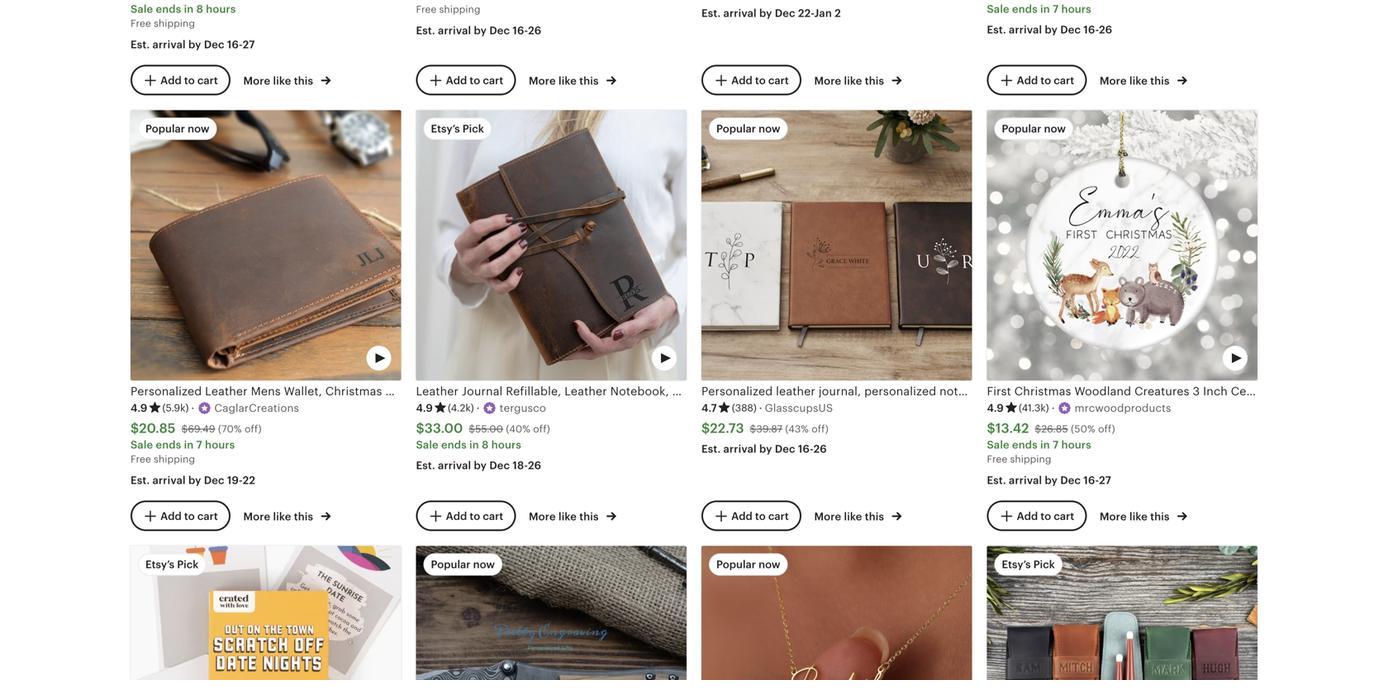 Task type: describe. For each thing, give the bounding box(es) containing it.
(5.9k)
[[162, 403, 189, 414]]

7 for 20.85
[[196, 439, 202, 452]]

0 horizontal spatial etsy's pick
[[145, 559, 199, 571]]

(50%
[[1071, 424, 1096, 435]]

1 christmas from the left
[[1015, 385, 1071, 398]]

scratch off date night idea adventure card deck for couples - bridal shower wedding gift, anniversary valentine's day holiday challenge gift image
[[131, 547, 401, 681]]

16- inside sale ends in 7 hours est. arrival by dec 16-26
[[1084, 24, 1099, 36]]

(4.2k)
[[448, 403, 474, 414]]

hours inside sale ends in 8 hours free shipping
[[206, 3, 236, 15]]

1 vertical spatial est. arrival by dec 16-26
[[702, 443, 827, 456]]

personalized leather journal, personalized notebook graduation gift, custom diary for women, gift for man, engraved travel journal image
[[702, 110, 972, 381]]

4.9 for 13.42
[[987, 402, 1004, 415]]

4.7
[[702, 402, 717, 415]]

free inside $ 20.85 $ 69.49 (70% off) sale ends in 7 hours free shipping
[[131, 454, 151, 465]]

· for 13.42
[[1052, 402, 1055, 415]]

2
[[835, 7, 841, 20]]

sale for 33.00
[[416, 439, 439, 452]]

free inside sale ends in 8 hours free shipping
[[131, 18, 151, 29]]

(70%
[[218, 424, 242, 435]]

· for 33.00
[[477, 402, 480, 415]]

sale inside sale ends in 7 hours est. arrival by dec 16-26
[[987, 3, 1010, 15]]

1 horizontal spatial etsy's
[[431, 123, 460, 135]]

1 vertical spatial est. arrival by dec 16-27
[[987, 475, 1111, 487]]

22.73
[[710, 421, 744, 436]]

2 etsy's pick link from the left
[[987, 547, 1258, 681]]

shipping inside $ 20.85 $ 69.49 (70% off) sale ends in 7 hours free shipping
[[154, 454, 195, 465]]

(40%
[[506, 424, 530, 435]]

(41.3k)
[[1019, 403, 1049, 414]]

dec inside sale ends in 7 hours est. arrival by dec 16-26
[[1060, 24, 1081, 36]]

jan
[[814, 7, 832, 20]]

hours for 33.00
[[491, 439, 521, 452]]

7 inside sale ends in 7 hours est. arrival by dec 16-26
[[1053, 3, 1059, 15]]

20.85
[[139, 421, 176, 436]]

0 horizontal spatial est. arrival by dec 16-27
[[131, 39, 255, 51]]

$ down 4.7
[[702, 421, 710, 436]]

product video element for 33.00
[[416, 110, 687, 381]]

christmas gift personalized knife, engraved folding knives, wedding favors, anniversary gifts, father's day gift, boyfriend gift knife image
[[416, 547, 687, 681]]

13.42
[[996, 421, 1029, 436]]

0 horizontal spatial 27
[[243, 39, 255, 51]]

4.9 for 20.85
[[131, 402, 147, 415]]

off) for 33.00
[[533, 424, 550, 435]]

ends for 13.42
[[1012, 439, 1038, 452]]

inch
[[1203, 385, 1228, 398]]

ends inside sale ends in 8 hours free shipping
[[156, 3, 181, 15]]

off) for 22.73
[[812, 424, 829, 435]]

$ left 55.00
[[416, 421, 425, 436]]

· for 20.85
[[191, 402, 195, 415]]

1 etsy's pick link from the left
[[131, 547, 401, 681]]

in for 33.00
[[469, 439, 479, 452]]

product video element for 20.85
[[131, 110, 401, 381]]

2 horizontal spatial etsy's
[[1002, 559, 1031, 571]]

2 christmas from the left
[[1282, 385, 1338, 398]]

creatures
[[1135, 385, 1190, 398]]

name necklace gold, nameplate necklace 14k solid gold, custom name jewelry, gold filled name, mama necklace, personalized name jewelry, au20 image
[[702, 547, 972, 681]]

$ 13.42 $ 26.85 (50% off) sale ends in 7 hours free shipping
[[987, 421, 1115, 465]]

26.85
[[1041, 424, 1068, 435]]

free inside $ 13.42 $ 26.85 (50% off) sale ends in 7 hours free shipping
[[987, 454, 1008, 465]]

$ inside $ 22.73 $ 39.87 (43% off)
[[750, 424, 756, 435]]

hours for 20.85
[[205, 439, 235, 452]]

· for 22.73
[[759, 402, 762, 415]]

55.00
[[475, 424, 503, 435]]

22-
[[798, 7, 814, 20]]

product video element for 13.42
[[987, 110, 1258, 381]]

8 inside $ 33.00 $ 55.00 (40% off) sale ends in 8 hours est. arrival by dec 18-26
[[482, 439, 489, 452]]

26 inside $ 33.00 $ 55.00 (40% off) sale ends in 8 hours est. arrival by dec 18-26
[[528, 460, 541, 472]]

woodland
[[1075, 385, 1131, 398]]

1 vertical spatial 27
[[1099, 475, 1111, 487]]

in for 20.85
[[184, 439, 194, 452]]

$ down first
[[987, 421, 996, 436]]

ceramic
[[1231, 385, 1278, 398]]

sale ends in 8 hours free shipping
[[131, 3, 236, 29]]

first
[[987, 385, 1011, 398]]

$ down (5.9k)
[[181, 424, 188, 435]]

1 horizontal spatial etsy's pick
[[431, 123, 484, 135]]

first christmas woodland creatures 3 inch ceramic christmas ornament with gift box image
[[987, 110, 1258, 381]]

off) for 20.85
[[245, 424, 262, 435]]

$ 20.85 $ 69.49 (70% off) sale ends in 7 hours free shipping
[[131, 421, 262, 465]]

est. inside sale ends in 7 hours est. arrival by dec 16-26
[[987, 24, 1006, 36]]

est. arrival by dec 22-jan 2
[[702, 7, 841, 20]]



Task type: vqa. For each thing, say whether or not it's contained in the screenshot.
5 out of 5 stars image related to 29.40
no



Task type: locate. For each thing, give the bounding box(es) containing it.
first christmas woodland creatures 3 inch ceramic christmas ornamen
[[987, 385, 1388, 398]]

ends for 20.85
[[156, 439, 181, 452]]

2 · from the left
[[477, 402, 480, 415]]

est. arrival by dec 16-26
[[416, 24, 541, 37], [702, 443, 827, 456]]

in inside sale ends in 7 hours est. arrival by dec 16-26
[[1040, 3, 1050, 15]]

1 horizontal spatial 27
[[1099, 475, 1111, 487]]

7
[[1053, 3, 1059, 15], [196, 439, 202, 452], [1053, 439, 1059, 452]]

1 popular now link from the left
[[416, 547, 687, 681]]

· right (41.3k)
[[1052, 402, 1055, 415]]

off) right (40%
[[533, 424, 550, 435]]

pick
[[463, 123, 484, 135], [177, 559, 199, 571], [1033, 559, 1055, 571]]

in inside $ 13.42 $ 26.85 (50% off) sale ends in 7 hours free shipping
[[1040, 439, 1050, 452]]

ends
[[156, 3, 181, 15], [1012, 3, 1038, 15], [156, 439, 181, 452], [441, 439, 467, 452], [1012, 439, 1038, 452]]

dec
[[775, 7, 795, 20], [1060, 24, 1081, 36], [489, 24, 510, 37], [204, 39, 224, 51], [775, 443, 795, 456], [489, 460, 510, 472], [204, 475, 224, 487], [1060, 475, 1081, 487]]

(43%
[[785, 424, 809, 435]]

off)
[[245, 424, 262, 435], [533, 424, 550, 435], [812, 424, 829, 435], [1098, 424, 1115, 435]]

off) for 13.42
[[1098, 424, 1115, 435]]

sale ends in 7 hours est. arrival by dec 16-26
[[987, 3, 1112, 36]]

$ 33.00 $ 55.00 (40% off) sale ends in 8 hours est. arrival by dec 18-26
[[416, 421, 550, 472]]

33.00
[[425, 421, 463, 436]]

est.
[[702, 7, 721, 20], [987, 24, 1006, 36], [416, 24, 435, 37], [131, 39, 150, 51], [702, 443, 721, 456], [416, 460, 435, 472], [131, 475, 150, 487], [987, 475, 1006, 487]]

ends inside sale ends in 7 hours est. arrival by dec 16-26
[[1012, 3, 1038, 15]]

0 horizontal spatial est. arrival by dec 16-26
[[416, 24, 541, 37]]

est. arrival by dec 16-27
[[131, 39, 255, 51], [987, 475, 1111, 487]]

etsy's pick link
[[131, 547, 401, 681], [987, 547, 1258, 681]]

cart
[[197, 74, 218, 87], [483, 74, 503, 87], [768, 74, 789, 87], [1054, 74, 1074, 87], [197, 510, 218, 523], [483, 510, 503, 523], [768, 510, 789, 523], [1054, 510, 1074, 523]]

26
[[1099, 24, 1112, 36], [528, 24, 541, 37], [814, 443, 827, 456], [528, 460, 541, 472]]

sale
[[131, 3, 153, 15], [987, 3, 1010, 15], [131, 439, 153, 452], [416, 439, 439, 452], [987, 439, 1010, 452]]

in
[[184, 3, 194, 15], [1040, 3, 1050, 15], [184, 439, 194, 452], [469, 439, 479, 452], [1040, 439, 1050, 452]]

ends inside $ 33.00 $ 55.00 (40% off) sale ends in 8 hours est. arrival by dec 18-26
[[441, 439, 467, 452]]

in inside $ 20.85 $ 69.49 (70% off) sale ends in 7 hours free shipping
[[184, 439, 194, 452]]

$ down (388)
[[750, 424, 756, 435]]

18-
[[513, 460, 528, 472]]

1 · from the left
[[191, 402, 195, 415]]

3 4.9 from the left
[[987, 402, 1004, 415]]

2 horizontal spatial etsy's pick
[[1002, 559, 1055, 571]]

off) inside $ 33.00 $ 55.00 (40% off) sale ends in 8 hours est. arrival by dec 18-26
[[533, 424, 550, 435]]

more like this link
[[243, 71, 331, 88], [529, 71, 616, 88], [814, 71, 902, 88], [1100, 71, 1187, 88], [243, 508, 331, 525], [529, 508, 616, 525], [814, 508, 902, 525], [1100, 508, 1187, 525]]

est. arrival by dec 16-26 down free shipping
[[416, 24, 541, 37]]

hours inside $ 13.42 $ 26.85 (50% off) sale ends in 7 hours free shipping
[[1062, 439, 1091, 452]]

19-
[[227, 475, 243, 487]]

ornamen
[[1342, 385, 1388, 398]]

1 vertical spatial 8
[[482, 439, 489, 452]]

2 horizontal spatial 4.9
[[987, 402, 1004, 415]]

like
[[273, 75, 291, 87], [559, 75, 577, 87], [844, 75, 862, 87], [1130, 75, 1148, 87], [273, 511, 291, 523], [559, 511, 577, 523], [844, 511, 862, 523], [1130, 511, 1148, 523]]

hours for 13.42
[[1062, 439, 1091, 452]]

popular
[[145, 123, 185, 135], [716, 123, 756, 135], [1002, 123, 1042, 135], [431, 559, 471, 571], [716, 559, 756, 571]]

hours inside $ 20.85 $ 69.49 (70% off) sale ends in 7 hours free shipping
[[205, 439, 235, 452]]

dec inside $ 33.00 $ 55.00 (40% off) sale ends in 8 hours est. arrival by dec 18-26
[[489, 460, 510, 472]]

4 off) from the left
[[1098, 424, 1115, 435]]

4.9 up 20.85
[[131, 402, 147, 415]]

3 · from the left
[[759, 402, 762, 415]]

est. arrival by dec 16-26 down $ 22.73 $ 39.87 (43% off)
[[702, 443, 827, 456]]

2 off) from the left
[[533, 424, 550, 435]]

add to cart button
[[131, 65, 230, 95], [416, 65, 516, 95], [702, 65, 801, 95], [987, 65, 1087, 95], [131, 501, 230, 532], [416, 501, 516, 532], [702, 501, 801, 532], [987, 501, 1087, 532]]

·
[[191, 402, 195, 415], [477, 402, 480, 415], [759, 402, 762, 415], [1052, 402, 1055, 415]]

1 off) from the left
[[245, 424, 262, 435]]

3
[[1193, 385, 1200, 398]]

sale inside $ 33.00 $ 55.00 (40% off) sale ends in 8 hours est. arrival by dec 18-26
[[416, 439, 439, 452]]

1 horizontal spatial est. arrival by dec 16-27
[[987, 475, 1111, 487]]

free
[[416, 4, 437, 15], [131, 18, 151, 29], [131, 454, 151, 465], [987, 454, 1008, 465]]

est. arrival by dec 16-27 down sale ends in 8 hours free shipping
[[131, 39, 255, 51]]

1 horizontal spatial 4.9
[[416, 402, 433, 415]]

popular now link
[[416, 547, 687, 681], [702, 547, 972, 681]]

sale inside $ 20.85 $ 69.49 (70% off) sale ends in 7 hours free shipping
[[131, 439, 153, 452]]

2 popular now link from the left
[[702, 547, 972, 681]]

est. inside $ 33.00 $ 55.00 (40% off) sale ends in 8 hours est. arrival by dec 18-26
[[416, 460, 435, 472]]

now
[[188, 123, 209, 135], [759, 123, 780, 135], [1044, 123, 1066, 135], [473, 559, 495, 571], [759, 559, 780, 571]]

christmas up (41.3k)
[[1015, 385, 1071, 398]]

personalized drumstick cover - custom drumstick holder - drumstick sleeve with emboss - accessories for drum - drumstick holder case engrave image
[[987, 547, 1258, 681]]

1 horizontal spatial popular now link
[[702, 547, 972, 681]]

8 inside sale ends in 8 hours free shipping
[[196, 3, 203, 15]]

$ 22.73 $ 39.87 (43% off)
[[702, 421, 829, 436]]

39.87
[[756, 424, 783, 435]]

4 · from the left
[[1052, 402, 1055, 415]]

by
[[759, 7, 772, 20], [1045, 24, 1058, 36], [474, 24, 487, 37], [188, 39, 201, 51], [759, 443, 772, 456], [474, 460, 487, 472], [188, 475, 201, 487], [1045, 475, 1058, 487]]

3 off) from the left
[[812, 424, 829, 435]]

hours inside $ 33.00 $ 55.00 (40% off) sale ends in 8 hours est. arrival by dec 18-26
[[491, 439, 521, 452]]

off) right (70%
[[245, 424, 262, 435]]

0 vertical spatial est. arrival by dec 16-27
[[131, 39, 255, 51]]

arrival inside sale ends in 7 hours est. arrival by dec 16-26
[[1009, 24, 1042, 36]]

ends for 33.00
[[441, 439, 467, 452]]

christmas
[[1015, 385, 1071, 398], [1282, 385, 1338, 398]]

in for 13.42
[[1040, 439, 1050, 452]]

7 inside $ 20.85 $ 69.49 (70% off) sale ends in 7 hours free shipping
[[196, 439, 202, 452]]

· right (388)
[[759, 402, 762, 415]]

sale inside $ 13.42 $ 26.85 (50% off) sale ends in 7 hours free shipping
[[987, 439, 1010, 452]]

off) right '(50%'
[[1098, 424, 1115, 435]]

personalized leather mens wallet, christmas gift for boyfriend, him, husband, father, dad, handwriting engraved custom anniversary wallet image
[[131, 110, 401, 381]]

add to cart
[[160, 74, 218, 87], [446, 74, 503, 87], [731, 74, 789, 87], [1017, 74, 1074, 87], [160, 510, 218, 523], [446, 510, 503, 523], [731, 510, 789, 523], [1017, 510, 1074, 523]]

add
[[160, 74, 182, 87], [446, 74, 467, 87], [731, 74, 753, 87], [1017, 74, 1038, 87], [160, 510, 182, 523], [446, 510, 467, 523], [731, 510, 753, 523], [1017, 510, 1038, 523]]

26 inside sale ends in 7 hours est. arrival by dec 16-26
[[1099, 24, 1112, 36]]

shipping
[[439, 4, 481, 15], [154, 18, 195, 29], [154, 454, 195, 465], [1010, 454, 1051, 465]]

8
[[196, 3, 203, 15], [482, 439, 489, 452]]

1 horizontal spatial etsy's pick link
[[987, 547, 1258, 681]]

4.9 for 33.00
[[416, 402, 433, 415]]

more like this
[[243, 75, 316, 87], [529, 75, 601, 87], [814, 75, 887, 87], [1100, 75, 1172, 87], [243, 511, 316, 523], [529, 511, 601, 523], [814, 511, 887, 523], [1100, 511, 1172, 523]]

by inside $ 33.00 $ 55.00 (40% off) sale ends in 8 hours est. arrival by dec 18-26
[[474, 460, 487, 472]]

est. arrival by dec 16-27 down $ 13.42 $ 26.85 (50% off) sale ends in 7 hours free shipping
[[987, 475, 1111, 487]]

in inside $ 33.00 $ 55.00 (40% off) sale ends in 8 hours est. arrival by dec 18-26
[[469, 439, 479, 452]]

4.9 up 33.00
[[416, 402, 433, 415]]

leather journal refillable, leather notebook, travel journal, a5 notebook cover, leather diary, mother's day gift image
[[416, 110, 687, 381]]

hours inside sale ends in 7 hours est. arrival by dec 16-26
[[1062, 3, 1091, 15]]

4.9
[[131, 402, 147, 415], [416, 402, 433, 415], [987, 402, 1004, 415]]

to
[[184, 74, 195, 87], [470, 74, 480, 87], [755, 74, 766, 87], [1041, 74, 1051, 87], [184, 510, 195, 523], [470, 510, 480, 523], [755, 510, 766, 523], [1041, 510, 1051, 523]]

(388)
[[732, 403, 757, 414]]

this
[[294, 75, 313, 87], [579, 75, 599, 87], [865, 75, 884, 87], [1150, 75, 1170, 87], [294, 511, 313, 523], [579, 511, 599, 523], [865, 511, 884, 523], [1150, 511, 1170, 523]]

0 vertical spatial 8
[[196, 3, 203, 15]]

ends inside $ 13.42 $ 26.85 (50% off) sale ends in 7 hours free shipping
[[1012, 439, 1038, 452]]

22
[[243, 475, 255, 487]]

more
[[243, 75, 270, 87], [529, 75, 556, 87], [814, 75, 841, 87], [1100, 75, 1127, 87], [243, 511, 270, 523], [529, 511, 556, 523], [814, 511, 841, 523], [1100, 511, 1127, 523]]

7 inside $ 13.42 $ 26.85 (50% off) sale ends in 7 hours free shipping
[[1053, 439, 1059, 452]]

sale for 20.85
[[131, 439, 153, 452]]

1 horizontal spatial pick
[[463, 123, 484, 135]]

0 horizontal spatial 8
[[196, 3, 203, 15]]

off) right (43%
[[812, 424, 829, 435]]

1 horizontal spatial 8
[[482, 439, 489, 452]]

16-
[[1084, 24, 1099, 36], [513, 24, 528, 37], [227, 39, 243, 51], [798, 443, 814, 456], [1084, 475, 1099, 487]]

27
[[243, 39, 255, 51], [1099, 475, 1111, 487]]

$
[[131, 421, 139, 436], [416, 421, 425, 436], [702, 421, 710, 436], [987, 421, 996, 436], [181, 424, 188, 435], [469, 424, 475, 435], [750, 424, 756, 435], [1035, 424, 1041, 435]]

· right (4.2k)
[[477, 402, 480, 415]]

shipping inside sale ends in 8 hours free shipping
[[154, 18, 195, 29]]

1 4.9 from the left
[[131, 402, 147, 415]]

$ left 69.49
[[131, 421, 139, 436]]

0 horizontal spatial christmas
[[1015, 385, 1071, 398]]

shipping inside $ 13.42 $ 26.85 (50% off) sale ends in 7 hours free shipping
[[1010, 454, 1051, 465]]

etsy's
[[431, 123, 460, 135], [145, 559, 174, 571], [1002, 559, 1031, 571]]

0 vertical spatial 27
[[243, 39, 255, 51]]

4.9 down first
[[987, 402, 1004, 415]]

in inside sale ends in 8 hours free shipping
[[184, 3, 194, 15]]

arrival
[[723, 7, 757, 20], [1009, 24, 1042, 36], [438, 24, 471, 37], [152, 39, 186, 51], [723, 443, 757, 456], [438, 460, 471, 472], [152, 475, 186, 487], [1009, 475, 1042, 487]]

christmas left the ornamen
[[1282, 385, 1338, 398]]

2 4.9 from the left
[[416, 402, 433, 415]]

arrival inside $ 33.00 $ 55.00 (40% off) sale ends in 8 hours est. arrival by dec 18-26
[[438, 460, 471, 472]]

0 horizontal spatial pick
[[177, 559, 199, 571]]

0 horizontal spatial etsy's pick link
[[131, 547, 401, 681]]

est. arrival by dec 19-22
[[131, 475, 255, 487]]

off) inside $ 20.85 $ 69.49 (70% off) sale ends in 7 hours free shipping
[[245, 424, 262, 435]]

off) inside $ 13.42 $ 26.85 (50% off) sale ends in 7 hours free shipping
[[1098, 424, 1115, 435]]

69.49
[[188, 424, 215, 435]]

0 horizontal spatial etsy's
[[145, 559, 174, 571]]

ends inside $ 20.85 $ 69.49 (70% off) sale ends in 7 hours free shipping
[[156, 439, 181, 452]]

0 vertical spatial est. arrival by dec 16-26
[[416, 24, 541, 37]]

etsy's pick
[[431, 123, 484, 135], [145, 559, 199, 571], [1002, 559, 1055, 571]]

· right (5.9k)
[[191, 402, 195, 415]]

popular now
[[145, 123, 209, 135], [716, 123, 780, 135], [1002, 123, 1066, 135], [431, 559, 495, 571], [716, 559, 780, 571]]

0 horizontal spatial popular now link
[[416, 547, 687, 681]]

sale inside sale ends in 8 hours free shipping
[[131, 3, 153, 15]]

off) inside $ 22.73 $ 39.87 (43% off)
[[812, 424, 829, 435]]

2 horizontal spatial pick
[[1033, 559, 1055, 571]]

$ down (4.2k)
[[469, 424, 475, 435]]

$ down (41.3k)
[[1035, 424, 1041, 435]]

7 for 13.42
[[1053, 439, 1059, 452]]

0 horizontal spatial 4.9
[[131, 402, 147, 415]]

1 horizontal spatial est. arrival by dec 16-26
[[702, 443, 827, 456]]

free shipping
[[416, 4, 481, 15]]

product video element
[[131, 110, 401, 381], [416, 110, 687, 381], [987, 110, 1258, 381], [131, 547, 401, 681], [702, 547, 972, 681]]

sale for 13.42
[[987, 439, 1010, 452]]

1 horizontal spatial christmas
[[1282, 385, 1338, 398]]

by inside sale ends in 7 hours est. arrival by dec 16-26
[[1045, 24, 1058, 36]]

hours
[[206, 3, 236, 15], [1062, 3, 1091, 15], [205, 439, 235, 452], [491, 439, 521, 452], [1062, 439, 1091, 452]]



